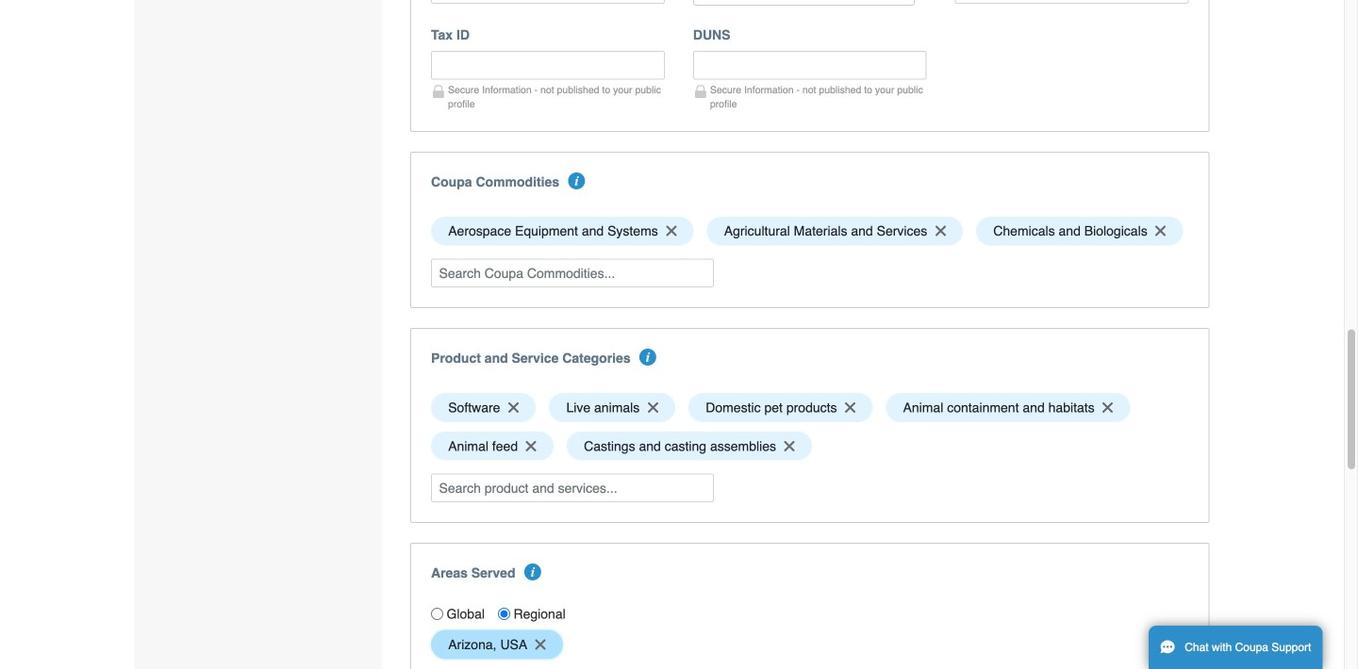 Task type: vqa. For each thing, say whether or not it's contained in the screenshot.
Selected list box
yes



Task type: describe. For each thing, give the bounding box(es) containing it.
additional information image for 2nd selected list box
[[640, 349, 656, 366]]

option inside selected areas list box
[[431, 631, 563, 660]]

additional information image for first selected list box from the top
[[568, 172, 585, 189]]

2 selected list box from the top
[[424, 389, 1196, 466]]



Task type: locate. For each thing, give the bounding box(es) containing it.
0 vertical spatial additional information image
[[568, 172, 585, 189]]

2 horizontal spatial additional information image
[[640, 349, 656, 366]]

1 selected list box from the top
[[424, 212, 1196, 251]]

selected list box
[[424, 212, 1196, 251], [424, 389, 1196, 466]]

additional information image
[[568, 172, 585, 189], [640, 349, 656, 366], [524, 564, 541, 581]]

1 vertical spatial selected list box
[[424, 389, 1196, 466]]

option
[[431, 217, 694, 246], [707, 217, 963, 246], [976, 217, 1183, 246], [431, 393, 536, 422], [549, 393, 675, 422], [689, 393, 873, 422], [886, 393, 1130, 422], [431, 432, 554, 461], [567, 432, 812, 461], [431, 631, 563, 660]]

0 horizontal spatial additional information image
[[524, 564, 541, 581]]

None text field
[[431, 51, 665, 80]]

1 vertical spatial additional information image
[[640, 349, 656, 366]]

selected areas list box
[[424, 626, 1196, 665]]

2 vertical spatial additional information image
[[524, 564, 541, 581]]

0 vertical spatial selected list box
[[424, 212, 1196, 251]]

None text field
[[955, 0, 1189, 4], [693, 51, 927, 80], [955, 0, 1189, 4], [693, 51, 927, 80]]

None radio
[[498, 609, 510, 621]]

1 horizontal spatial additional information image
[[568, 172, 585, 189]]

None radio
[[431, 609, 443, 621]]



